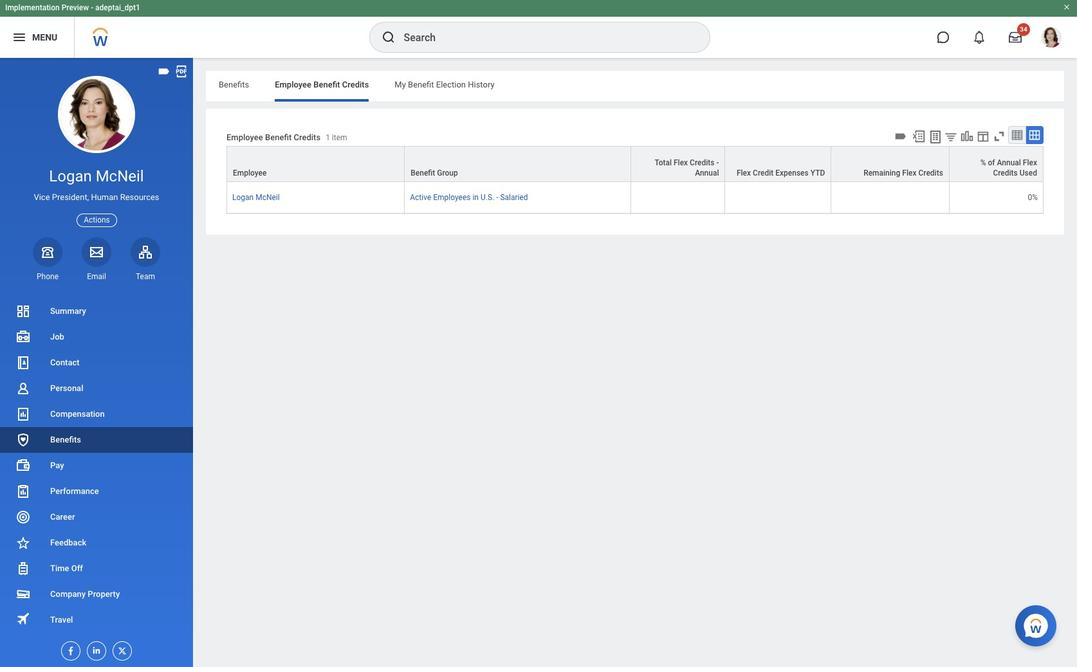 Task type: describe. For each thing, give the bounding box(es) containing it.
pay
[[50, 461, 64, 470]]

benefit inside popup button
[[411, 169, 435, 178]]

total flex credits - annual
[[655, 158, 719, 178]]

credits inside % of annual flex credits used
[[993, 169, 1018, 178]]

phone
[[37, 272, 59, 281]]

job
[[50, 332, 64, 342]]

job link
[[0, 324, 193, 350]]

item
[[332, 133, 347, 142]]

linkedin image
[[88, 642, 102, 656]]

feedback
[[50, 538, 86, 548]]

election
[[436, 80, 466, 89]]

benefit for employee benefit credits
[[314, 80, 340, 89]]

active
[[410, 193, 431, 202]]

history
[[468, 80, 495, 89]]

logan mcneil link
[[232, 191, 280, 202]]

x image
[[113, 642, 127, 657]]

total
[[655, 158, 672, 167]]

summary link
[[0, 299, 193, 324]]

contact link
[[0, 350, 193, 376]]

career link
[[0, 505, 193, 530]]

time
[[50, 564, 69, 573]]

ytd
[[811, 169, 825, 178]]

export to worksheets image
[[928, 129, 944, 145]]

employee benefit credits
[[275, 80, 369, 89]]

- inside the total flex credits - annual
[[717, 158, 719, 167]]

pay image
[[15, 458, 31, 474]]

remaining
[[864, 169, 901, 178]]

job image
[[15, 330, 31, 345]]

performance
[[50, 487, 99, 496]]

tag image
[[894, 129, 908, 144]]

annual inside % of annual flex credits used
[[997, 158, 1021, 167]]

mcneil inside navigation pane region
[[96, 167, 144, 185]]

select to filter grid data image
[[944, 130, 958, 144]]

active employees in u.s. - salaried link
[[410, 191, 528, 202]]

close environment banner image
[[1063, 3, 1071, 11]]

email logan mcneil element
[[82, 272, 111, 282]]

time off
[[50, 564, 83, 573]]

time off link
[[0, 556, 193, 582]]

2 cell from the left
[[726, 182, 832, 214]]

search image
[[381, 30, 396, 45]]

feedback link
[[0, 530, 193, 556]]

company property image
[[15, 587, 31, 602]]

row containing total flex credits - annual
[[227, 146, 1044, 182]]

flex left credit
[[737, 169, 751, 178]]

vice president, human resources
[[34, 193, 159, 202]]

% of annual flex credits used button
[[950, 147, 1043, 182]]

benefits inside navigation pane region
[[50, 435, 81, 445]]

used
[[1020, 169, 1038, 178]]

contact image
[[15, 355, 31, 371]]

navigation pane region
[[0, 58, 193, 667]]

3 cell from the left
[[832, 182, 950, 214]]

performance image
[[15, 484, 31, 499]]

actions button
[[77, 213, 117, 227]]

implementation preview -   adeptai_dpt1
[[5, 3, 140, 12]]

vice
[[34, 193, 50, 202]]

tag image
[[157, 64, 171, 79]]

team logan mcneil element
[[131, 272, 160, 282]]

benefit for my benefit election history
[[408, 80, 434, 89]]

menu
[[32, 32, 57, 42]]

team link
[[131, 237, 160, 282]]

34
[[1020, 26, 1028, 33]]

personal image
[[15, 381, 31, 396]]

0%
[[1028, 193, 1038, 202]]

menu button
[[0, 17, 74, 58]]

view printable version (pdf) image
[[174, 64, 189, 79]]

my
[[395, 80, 406, 89]]

benefits image
[[15, 433, 31, 448]]

logan inside navigation pane region
[[49, 167, 92, 185]]

adeptai_dpt1
[[95, 3, 140, 12]]

flex inside % of annual flex credits used
[[1023, 158, 1038, 167]]

expenses
[[776, 169, 809, 178]]

1 vertical spatial logan mcneil
[[232, 193, 280, 202]]

pay link
[[0, 453, 193, 479]]

benefit group button
[[405, 147, 631, 182]]

benefits link
[[0, 427, 193, 453]]

travel image
[[15, 612, 31, 627]]

employee button
[[227, 147, 404, 182]]

of
[[988, 158, 995, 167]]

implementation
[[5, 3, 60, 12]]

remaining flex credits
[[864, 169, 943, 178]]

- inside active employees in u.s. - salaried link
[[496, 193, 498, 202]]

employee for employee benefit credits 1 item
[[227, 133, 263, 142]]

company property
[[50, 590, 120, 599]]

annual inside the total flex credits - annual
[[695, 169, 719, 178]]

justify image
[[12, 30, 27, 45]]

workday assistant region
[[1016, 601, 1062, 647]]



Task type: locate. For each thing, give the bounding box(es) containing it.
1 vertical spatial mcneil
[[256, 193, 280, 202]]

annual left credit
[[695, 169, 719, 178]]

credits left my
[[342, 80, 369, 89]]

cell
[[632, 182, 726, 214], [726, 182, 832, 214], [832, 182, 950, 214]]

credits down export to worksheets icon
[[919, 169, 943, 178]]

employee for employee benefit credits
[[275, 80, 312, 89]]

1 horizontal spatial annual
[[997, 158, 1021, 167]]

0 vertical spatial mcneil
[[96, 167, 144, 185]]

1 horizontal spatial mcneil
[[256, 193, 280, 202]]

list
[[0, 299, 193, 633]]

row containing logan mcneil
[[227, 182, 1044, 214]]

fullscreen image
[[992, 129, 1007, 144]]

company
[[50, 590, 86, 599]]

credits
[[342, 80, 369, 89], [294, 133, 321, 142], [690, 158, 715, 167], [919, 169, 943, 178], [993, 169, 1018, 178]]

benefit for employee benefit credits 1 item
[[265, 133, 292, 142]]

career
[[50, 512, 75, 522]]

in
[[473, 193, 479, 202]]

expand table image
[[1029, 129, 1041, 142]]

1 vertical spatial logan
[[232, 193, 254, 202]]

34 button
[[1002, 23, 1030, 51]]

row
[[227, 146, 1044, 182], [227, 182, 1044, 214]]

flex up 'used'
[[1023, 158, 1038, 167]]

cell down remaining
[[832, 182, 950, 214]]

0 horizontal spatial logan mcneil
[[49, 167, 144, 185]]

compensation image
[[15, 407, 31, 422]]

0 horizontal spatial benefits
[[50, 435, 81, 445]]

employee benefit credits 1 item
[[227, 133, 347, 142]]

actions
[[84, 215, 110, 224]]

phone button
[[33, 237, 62, 282]]

1 row from the top
[[227, 146, 1044, 182]]

- right total
[[717, 158, 719, 167]]

Search Workday  search field
[[404, 23, 683, 51]]

0 horizontal spatial -
[[91, 3, 93, 12]]

compensation link
[[0, 402, 193, 427]]

employee for employee
[[233, 169, 267, 178]]

click to view/edit grid preferences image
[[976, 129, 991, 144]]

phone logan mcneil element
[[33, 272, 62, 282]]

benefit up active
[[411, 169, 435, 178]]

time off image
[[15, 561, 31, 577]]

credits for employee benefit credits 1 item
[[294, 133, 321, 142]]

1 cell from the left
[[632, 182, 726, 214]]

employee
[[275, 80, 312, 89], [227, 133, 263, 142], [233, 169, 267, 178]]

- inside menu banner
[[91, 3, 93, 12]]

travel
[[50, 615, 73, 625]]

credits right total
[[690, 158, 715, 167]]

flex right remaining
[[903, 169, 917, 178]]

performance link
[[0, 479, 193, 505]]

group
[[437, 169, 458, 178]]

total flex credits - annual button
[[632, 147, 725, 182]]

preview
[[62, 3, 89, 12]]

benefit group
[[411, 169, 458, 178]]

benefit
[[314, 80, 340, 89], [408, 80, 434, 89], [265, 133, 292, 142], [411, 169, 435, 178]]

credit
[[753, 169, 774, 178]]

human
[[91, 193, 118, 202]]

- right u.s.
[[496, 193, 498, 202]]

mail image
[[89, 244, 104, 260]]

benefit up 1
[[314, 80, 340, 89]]

- right "preview"
[[91, 3, 93, 12]]

credits down of
[[993, 169, 1018, 178]]

logan
[[49, 167, 92, 185], [232, 193, 254, 202]]

mcneil down employee popup button
[[256, 193, 280, 202]]

1 vertical spatial benefits
[[50, 435, 81, 445]]

view team image
[[138, 244, 153, 260]]

toolbar
[[892, 126, 1044, 146]]

notifications large image
[[973, 31, 986, 44]]

0 vertical spatial benefits
[[219, 80, 249, 89]]

phone image
[[39, 244, 57, 260]]

travel link
[[0, 608, 193, 633]]

credits left 1
[[294, 133, 321, 142]]

email
[[87, 272, 106, 281]]

0 horizontal spatial annual
[[695, 169, 719, 178]]

career image
[[15, 510, 31, 525]]

logan mcneil
[[49, 167, 144, 185], [232, 193, 280, 202]]

benefits
[[219, 80, 249, 89], [50, 435, 81, 445]]

0 horizontal spatial logan
[[49, 167, 92, 185]]

-
[[91, 3, 93, 12], [717, 158, 719, 167], [496, 193, 498, 202]]

email button
[[82, 237, 111, 282]]

credits for remaining flex credits
[[919, 169, 943, 178]]

mcneil
[[96, 167, 144, 185], [256, 193, 280, 202]]

1 vertical spatial -
[[717, 158, 719, 167]]

personal
[[50, 384, 83, 393]]

remaining flex credits button
[[832, 147, 949, 182]]

1 horizontal spatial logan mcneil
[[232, 193, 280, 202]]

2 horizontal spatial -
[[717, 158, 719, 167]]

personal link
[[0, 376, 193, 402]]

cell down the total flex credits - annual in the top right of the page
[[632, 182, 726, 214]]

my benefit election history
[[395, 80, 495, 89]]

inbox large image
[[1009, 31, 1022, 44]]

0 vertical spatial logan
[[49, 167, 92, 185]]

1 horizontal spatial logan
[[232, 193, 254, 202]]

% of annual flex credits used
[[981, 158, 1038, 178]]

2 vertical spatial employee
[[233, 169, 267, 178]]

u.s.
[[481, 193, 494, 202]]

logan mcneil inside navigation pane region
[[49, 167, 144, 185]]

2 vertical spatial -
[[496, 193, 498, 202]]

annual
[[997, 158, 1021, 167], [695, 169, 719, 178]]

credits inside the total flex credits - annual
[[690, 158, 715, 167]]

credits for total flex credits - annual
[[690, 158, 715, 167]]

facebook image
[[62, 642, 76, 657]]

contact
[[50, 358, 80, 368]]

flex
[[674, 158, 688, 167], [1023, 158, 1038, 167], [737, 169, 751, 178], [903, 169, 917, 178]]

%
[[981, 158, 986, 167]]

1
[[326, 133, 330, 142]]

employee inside tab list
[[275, 80, 312, 89]]

annual right of
[[997, 158, 1021, 167]]

view worker - expand/collapse chart image
[[960, 129, 974, 144]]

flex credit expenses ytd
[[737, 169, 825, 178]]

flex right total
[[674, 158, 688, 167]]

company property link
[[0, 582, 193, 608]]

2 row from the top
[[227, 182, 1044, 214]]

flex credit expenses ytd button
[[726, 147, 831, 182]]

employee inside employee popup button
[[233, 169, 267, 178]]

logan inside 'logan mcneil' link
[[232, 193, 254, 202]]

table image
[[1011, 129, 1024, 142]]

list containing summary
[[0, 299, 193, 633]]

salaried
[[500, 193, 528, 202]]

mcneil up human
[[96, 167, 144, 185]]

benefit right my
[[408, 80, 434, 89]]

employees
[[433, 193, 471, 202]]

team
[[136, 272, 155, 281]]

1 vertical spatial employee
[[227, 133, 263, 142]]

0 horizontal spatial mcneil
[[96, 167, 144, 185]]

compensation
[[50, 409, 105, 419]]

0 vertical spatial employee
[[275, 80, 312, 89]]

export to excel image
[[912, 129, 926, 144]]

feedback image
[[15, 536, 31, 551]]

summary image
[[15, 304, 31, 319]]

menu banner
[[0, 0, 1077, 58]]

president,
[[52, 193, 89, 202]]

credits for employee benefit credits
[[342, 80, 369, 89]]

1 vertical spatial annual
[[695, 169, 719, 178]]

off
[[71, 564, 83, 573]]

cell down flex credit expenses ytd
[[726, 182, 832, 214]]

summary
[[50, 306, 86, 316]]

0 vertical spatial annual
[[997, 158, 1021, 167]]

property
[[88, 590, 120, 599]]

flex inside the total flex credits - annual
[[674, 158, 688, 167]]

tab list
[[206, 71, 1065, 102]]

1 horizontal spatial benefits
[[219, 80, 249, 89]]

profile logan mcneil image
[[1041, 27, 1062, 50]]

benefit up employee popup button
[[265, 133, 292, 142]]

resources
[[120, 193, 159, 202]]

0 vertical spatial logan mcneil
[[49, 167, 144, 185]]

0 vertical spatial -
[[91, 3, 93, 12]]

active employees in u.s. - salaried
[[410, 193, 528, 202]]

1 horizontal spatial -
[[496, 193, 498, 202]]

tab list containing benefits
[[206, 71, 1065, 102]]



Task type: vqa. For each thing, say whether or not it's contained in the screenshot.
CAREER at the left
yes



